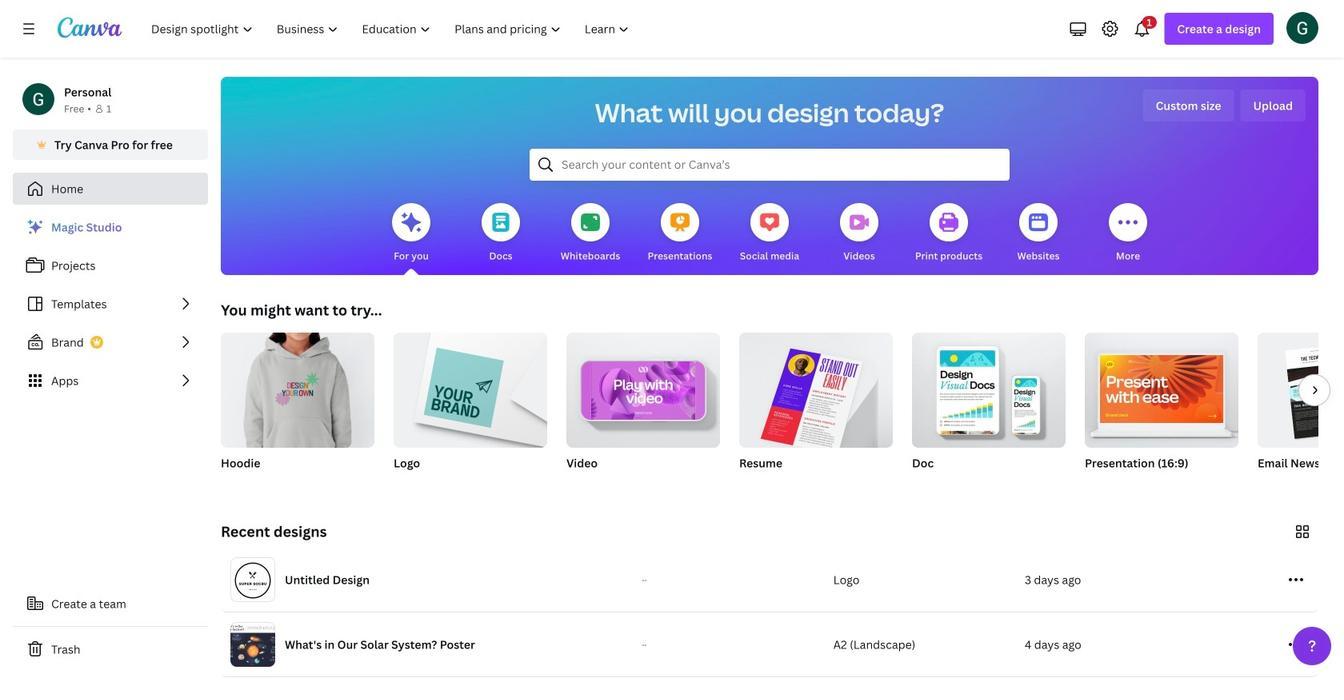 Task type: locate. For each thing, give the bounding box(es) containing it.
group
[[221, 327, 375, 492], [221, 327, 375, 448], [394, 327, 548, 492], [394, 327, 548, 448], [567, 327, 721, 492], [567, 327, 721, 448], [740, 327, 893, 492], [740, 327, 893, 455], [913, 333, 1066, 492], [913, 333, 1066, 448], [1086, 333, 1239, 492], [1259, 333, 1345, 492]]

list
[[13, 211, 208, 397]]

None search field
[[530, 149, 1010, 181]]

top level navigation element
[[141, 13, 643, 45]]



Task type: describe. For each thing, give the bounding box(es) containing it.
Search search field
[[562, 150, 978, 180]]

greg robinson image
[[1287, 12, 1319, 44]]



Task type: vqa. For each thing, say whether or not it's contained in the screenshot.
search box
yes



